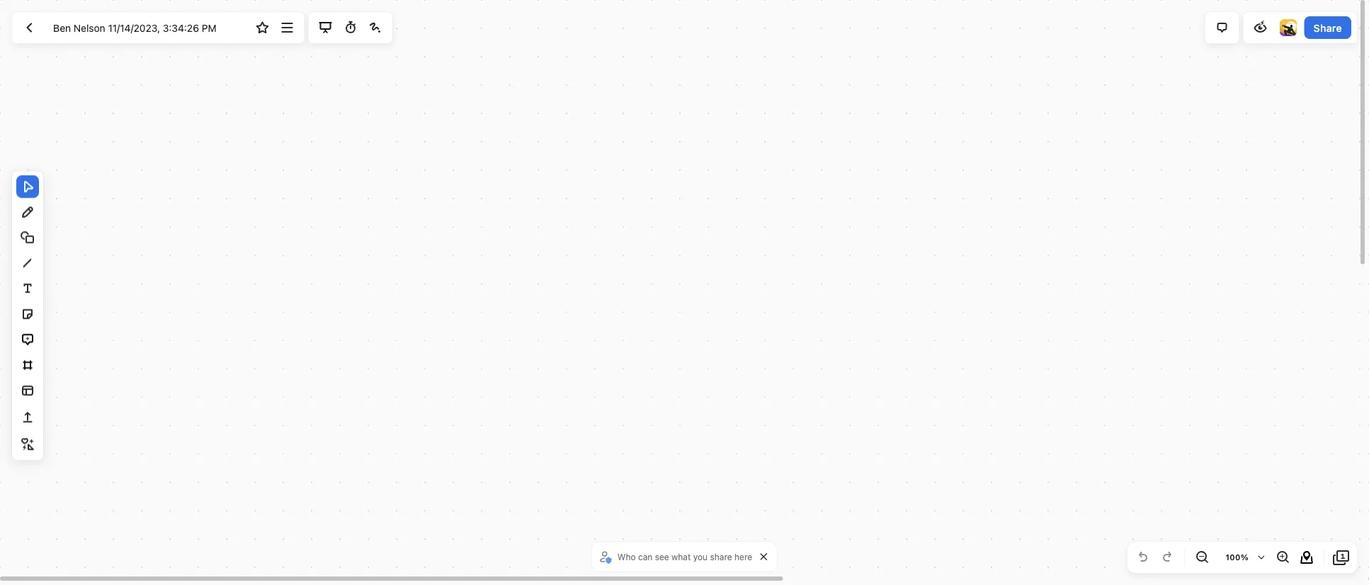 Task type: locate. For each thing, give the bounding box(es) containing it.
you
[[693, 552, 708, 562]]

present image
[[317, 19, 334, 36]]

more options image
[[279, 19, 296, 36]]

who can see what you share here
[[618, 552, 752, 562]]

share
[[710, 552, 732, 562]]

all eyes on me image
[[1252, 19, 1269, 36]]

100 %
[[1226, 553, 1249, 562]]

zoom out image
[[1194, 549, 1211, 566]]

timer image
[[342, 19, 359, 36]]

comment panel image
[[1214, 19, 1231, 36]]



Task type: describe. For each thing, give the bounding box(es) containing it.
upload image
[[19, 409, 36, 426]]

templates image
[[19, 382, 36, 399]]

star this whiteboard image
[[254, 19, 271, 36]]

share button
[[1305, 16, 1352, 39]]

zoom in image
[[1274, 549, 1291, 566]]

who
[[618, 552, 636, 562]]

laser image
[[367, 19, 384, 36]]

dashboard image
[[21, 19, 38, 36]]

share
[[1314, 22, 1342, 33]]

100
[[1226, 553, 1241, 562]]

Document name text field
[[43, 16, 249, 39]]

more tools image
[[19, 436, 36, 453]]

pages image
[[1333, 549, 1350, 566]]

who can see what you share here button
[[598, 546, 756, 567]]

can
[[638, 552, 653, 562]]

what
[[672, 552, 691, 562]]

mini map image
[[1298, 549, 1315, 566]]

see
[[655, 552, 669, 562]]

%
[[1241, 553, 1249, 562]]

here
[[735, 552, 752, 562]]



Task type: vqa. For each thing, say whether or not it's contained in the screenshot.
the clips
no



